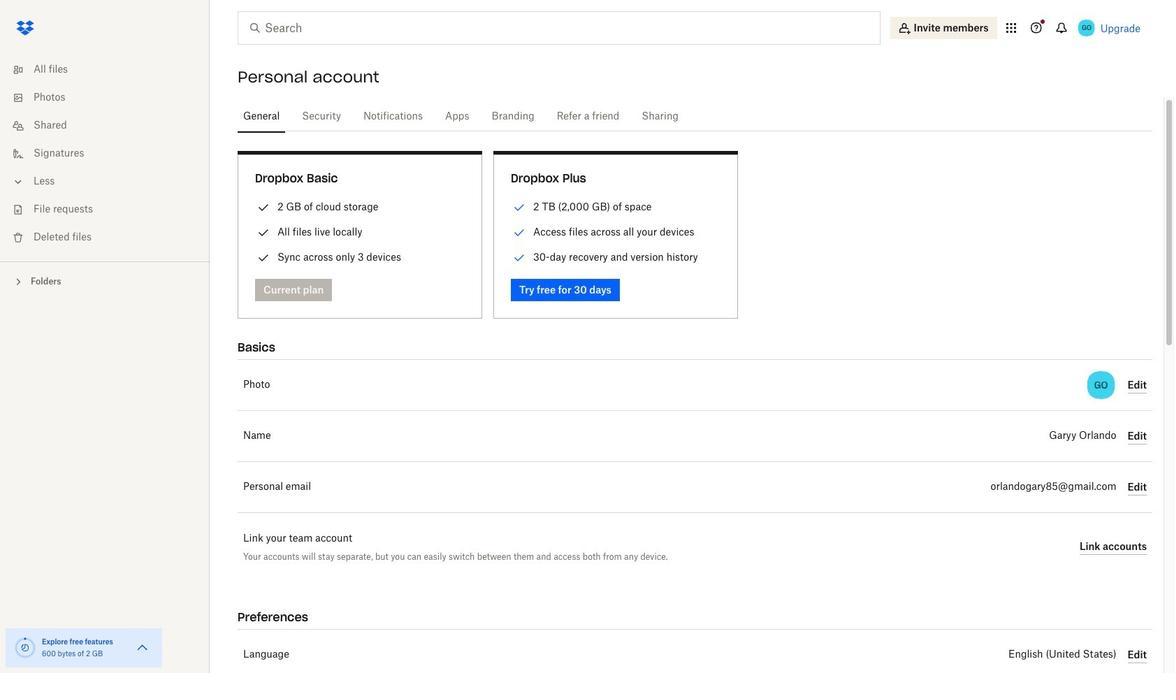 Task type: vqa. For each thing, say whether or not it's contained in the screenshot.
the doc.paper?dl=0
no



Task type: describe. For each thing, give the bounding box(es) containing it.
recommended image
[[511, 250, 528, 266]]

less image
[[11, 175, 25, 189]]

quota usage progress bar
[[14, 637, 36, 659]]



Task type: locate. For each thing, give the bounding box(es) containing it.
list
[[0, 48, 210, 262]]

dropbox image
[[11, 14, 39, 42]]

2 recommended image from the top
[[511, 224, 528, 241]]

1 vertical spatial recommended image
[[511, 224, 528, 241]]

Search text field
[[265, 20, 852, 36]]

0 vertical spatial recommended image
[[511, 199, 528, 216]]

tab list
[[238, 98, 1153, 134]]

recommended image
[[511, 199, 528, 216], [511, 224, 528, 241]]

1 recommended image from the top
[[511, 199, 528, 216]]

quota usage image
[[14, 637, 36, 659]]



